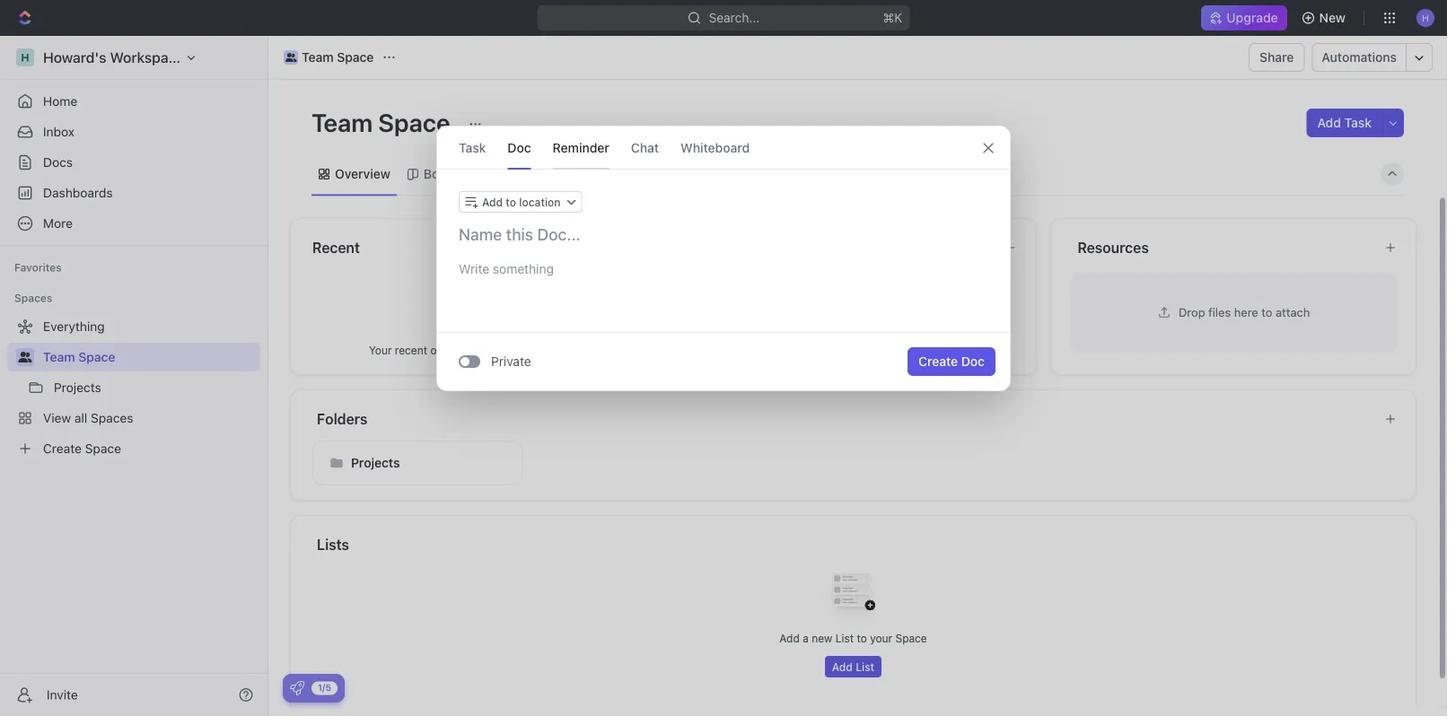 Task type: describe. For each thing, give the bounding box(es) containing it.
new button
[[1294, 4, 1356, 32]]

you
[[741, 344, 759, 356]]

1 horizontal spatial user group image
[[285, 53, 296, 62]]

your recent opened items will show here.
[[369, 344, 577, 356]]

recent
[[312, 239, 360, 256]]

recent
[[395, 344, 427, 356]]

task inside button
[[1344, 115, 1372, 130]]

Name this Doc... field
[[437, 224, 1010, 245]]

lists
[[317, 536, 349, 553]]

create doc
[[918, 354, 985, 369]]

your
[[369, 344, 392, 356]]

task inside dialog
[[459, 140, 486, 155]]

0 vertical spatial list
[[492, 167, 513, 181]]

create doc button
[[908, 347, 996, 376]]

list inside button
[[856, 660, 875, 673]]

to left the your
[[857, 632, 867, 644]]

added
[[803, 344, 835, 356]]

automations
[[1322, 50, 1397, 65]]

opened
[[430, 344, 468, 356]]

folders button
[[316, 408, 1370, 430]]

upgrade link
[[1201, 5, 1287, 31]]

to right here
[[1262, 305, 1272, 319]]

onboarding checklist button element
[[290, 681, 304, 696]]

1 horizontal spatial docs
[[859, 344, 885, 356]]

spaces
[[14, 292, 52, 304]]

add list
[[832, 660, 875, 673]]

folders
[[317, 410, 367, 427]]

add to location button
[[459, 191, 582, 213]]

files
[[1208, 305, 1231, 319]]

new
[[812, 632, 832, 644]]

projects button
[[312, 440, 523, 485]]

add list button
[[825, 656, 882, 677]]

favorites button
[[7, 257, 69, 278]]

⌘k
[[883, 10, 903, 25]]

add for add list
[[832, 660, 853, 673]]

0 vertical spatial team space
[[302, 50, 374, 65]]

1 vertical spatial list
[[835, 632, 854, 644]]

inbox link
[[7, 118, 260, 146]]

team space inside tree
[[43, 350, 115, 364]]

a
[[803, 632, 809, 644]]

inbox
[[43, 124, 75, 139]]

add for add task
[[1317, 115, 1341, 130]]

add task button
[[1307, 109, 1382, 137]]

1 vertical spatial team space
[[312, 107, 456, 137]]

dialog containing task
[[436, 126, 1011, 391]]

here
[[1234, 305, 1258, 319]]

resources button
[[1077, 237, 1370, 258]]

lists button
[[316, 534, 1395, 555]]

calendar
[[547, 167, 600, 181]]

team inside tree
[[43, 350, 75, 364]]

sidebar navigation
[[0, 36, 268, 716]]

add a new list to your space
[[780, 632, 927, 644]]

invite
[[47, 688, 78, 702]]

docs link
[[7, 148, 260, 177]]

your
[[870, 632, 892, 644]]

whiteboard
[[681, 140, 750, 155]]

projects
[[351, 455, 400, 470]]



Task type: locate. For each thing, give the bounding box(es) containing it.
doc inside button
[[961, 354, 985, 369]]

add down the automations button
[[1317, 115, 1341, 130]]

doc
[[508, 140, 531, 155], [961, 354, 985, 369]]

gantt link
[[630, 162, 666, 187]]

2 vertical spatial team
[[43, 350, 75, 364]]

space
[[337, 50, 374, 65], [378, 107, 450, 137], [78, 350, 115, 364], [895, 632, 927, 644]]

user group image
[[285, 53, 296, 62], [18, 352, 32, 363]]

add for add a new list to your space
[[780, 632, 800, 644]]

reminder
[[553, 140, 609, 155]]

drop files here to attach
[[1179, 305, 1310, 319]]

add inside dropdown button
[[482, 196, 503, 208]]

to
[[506, 196, 516, 208], [1262, 305, 1272, 319], [888, 344, 898, 356], [857, 632, 867, 644]]

0 horizontal spatial docs
[[43, 155, 73, 170]]

show
[[522, 344, 548, 356]]

dashboards link
[[7, 179, 260, 207]]

any
[[838, 344, 856, 356]]

0 horizontal spatial user group image
[[18, 352, 32, 363]]

team space link inside tree
[[43, 343, 257, 372]]

task button
[[459, 127, 486, 169]]

add down add a new list to your space
[[832, 660, 853, 673]]

list down add a new list to your space
[[856, 660, 875, 673]]

2 horizontal spatial list
[[856, 660, 875, 673]]

team space tree
[[7, 312, 260, 463]]

user group image inside the team space tree
[[18, 352, 32, 363]]

0 horizontal spatial team space link
[[43, 343, 257, 372]]

share
[[1260, 50, 1294, 65]]

no most used docs image
[[817, 271, 889, 343]]

0 vertical spatial team space link
[[279, 47, 378, 68]]

2 vertical spatial list
[[856, 660, 875, 673]]

add
[[1317, 115, 1341, 130], [482, 196, 503, 208], [780, 632, 800, 644], [832, 660, 853, 673]]

docs inside sidebar navigation
[[43, 155, 73, 170]]

docs right any
[[859, 344, 885, 356]]

here.
[[551, 344, 577, 356]]

board link
[[420, 162, 459, 187]]

0 vertical spatial task
[[1344, 115, 1372, 130]]

team space
[[302, 50, 374, 65], [312, 107, 456, 137], [43, 350, 115, 364]]

task
[[1344, 115, 1372, 130], [459, 140, 486, 155]]

create
[[918, 354, 958, 369]]

1 horizontal spatial doc
[[961, 354, 985, 369]]

whiteboard button
[[681, 127, 750, 169]]

0 vertical spatial docs
[[43, 155, 73, 170]]

haven't
[[763, 344, 800, 356]]

no recent items image
[[437, 271, 509, 343]]

0 horizontal spatial list
[[492, 167, 513, 181]]

automations button
[[1313, 44, 1406, 71]]

dashboards
[[43, 185, 113, 200]]

table
[[700, 167, 731, 181]]

docs down the inbox
[[43, 155, 73, 170]]

resources
[[1078, 239, 1149, 256]]

new
[[1319, 10, 1346, 25]]

share button
[[1249, 43, 1305, 72]]

doc up list link
[[508, 140, 531, 155]]

onboarding checklist button image
[[290, 681, 304, 696]]

no lists icon. image
[[817, 559, 889, 631]]

1 horizontal spatial team space link
[[279, 47, 378, 68]]

this
[[901, 344, 919, 356]]

1 vertical spatial doc
[[961, 354, 985, 369]]

search...
[[709, 10, 760, 25]]

task up board
[[459, 140, 486, 155]]

private
[[491, 354, 531, 369]]

0 vertical spatial team
[[302, 50, 334, 65]]

dialog
[[436, 126, 1011, 391]]

board
[[424, 167, 459, 181]]

chat
[[631, 140, 659, 155]]

1 vertical spatial team space link
[[43, 343, 257, 372]]

location
[[519, 196, 561, 208]]

home link
[[7, 87, 260, 116]]

0 vertical spatial user group image
[[285, 53, 296, 62]]

add to location
[[482, 196, 561, 208]]

1 horizontal spatial list
[[835, 632, 854, 644]]

home
[[43, 94, 77, 109]]

doc button
[[508, 127, 531, 169]]

will
[[502, 344, 519, 356]]

favorites
[[14, 261, 62, 274]]

overview link
[[331, 162, 390, 187]]

you haven't added any docs to this location.
[[741, 344, 966, 356]]

attach
[[1276, 305, 1310, 319]]

add task
[[1317, 115, 1372, 130]]

list link
[[488, 162, 513, 187]]

overview
[[335, 167, 390, 181]]

0 vertical spatial doc
[[508, 140, 531, 155]]

space inside tree
[[78, 350, 115, 364]]

1 vertical spatial team
[[312, 107, 373, 137]]

doc right create
[[961, 354, 985, 369]]

0 horizontal spatial doc
[[508, 140, 531, 155]]

1 vertical spatial task
[[459, 140, 486, 155]]

to left location
[[506, 196, 516, 208]]

table link
[[696, 162, 731, 187]]

upgrade
[[1227, 10, 1278, 25]]

to inside button
[[506, 196, 516, 208]]

1 vertical spatial user group image
[[18, 352, 32, 363]]

calendar link
[[543, 162, 600, 187]]

task down the automations button
[[1344, 115, 1372, 130]]

list up add to location button
[[492, 167, 513, 181]]

reminder button
[[553, 127, 609, 169]]

to left 'this'
[[888, 344, 898, 356]]

gantt
[[633, 167, 666, 181]]

1/5
[[318, 683, 331, 693]]

add down list link
[[482, 196, 503, 208]]

list right the "new"
[[835, 632, 854, 644]]

team
[[302, 50, 334, 65], [312, 107, 373, 137], [43, 350, 75, 364]]

list
[[492, 167, 513, 181], [835, 632, 854, 644], [856, 660, 875, 673]]

1 horizontal spatial task
[[1344, 115, 1372, 130]]

drop
[[1179, 305, 1205, 319]]

2 vertical spatial team space
[[43, 350, 115, 364]]

0 horizontal spatial task
[[459, 140, 486, 155]]

add to location button
[[459, 191, 582, 213]]

chat button
[[631, 127, 659, 169]]

add for add to location
[[482, 196, 503, 208]]

add left a on the right of the page
[[780, 632, 800, 644]]

team space link
[[279, 47, 378, 68], [43, 343, 257, 372]]

docs
[[43, 155, 73, 170], [859, 344, 885, 356]]

items
[[472, 344, 499, 356]]

1 vertical spatial docs
[[859, 344, 885, 356]]

location.
[[922, 344, 966, 356]]



Task type: vqa. For each thing, say whether or not it's contained in the screenshot.
tree
no



